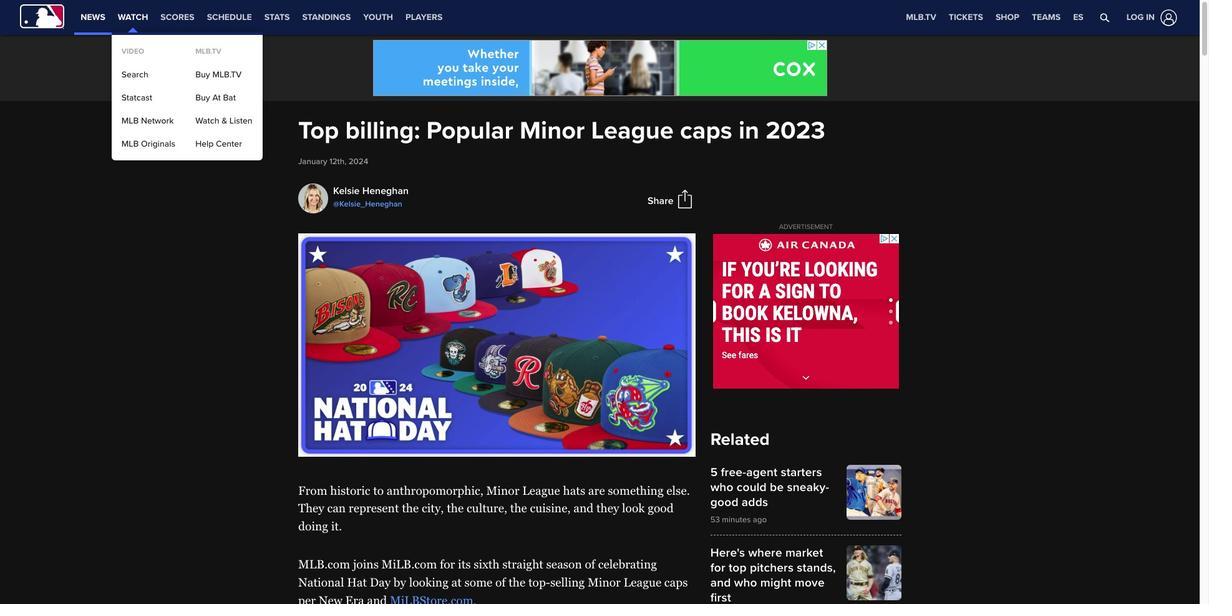 Task type: locate. For each thing, give the bounding box(es) containing it.
by
[[394, 575, 406, 589]]

from historic to anthropomorphic, minor league hats are something else. they can represent the city, the culture, the cuisine, and they look good doing it.
[[298, 484, 690, 533]]

buy up buy at bat
[[195, 69, 210, 80]]

scores
[[161, 12, 195, 22]]

2 buy from the top
[[195, 92, 210, 103]]

1 horizontal spatial who
[[735, 575, 758, 590]]

caps inside mlb.com joins milb.com for its sixth straight season of celebrating national hat day by looking at some of the top-selling minor league caps per new era and
[[665, 575, 688, 589]]

1 horizontal spatial good
[[711, 495, 739, 510]]

2 horizontal spatial and
[[711, 575, 731, 590]]

0 vertical spatial league
[[591, 115, 674, 146]]

0 horizontal spatial good
[[648, 502, 674, 515]]

help
[[195, 139, 214, 149]]

news link
[[74, 0, 112, 32]]

0 horizontal spatial of
[[496, 575, 506, 589]]

the
[[402, 502, 419, 515], [447, 502, 464, 515], [510, 502, 527, 515], [509, 575, 526, 589]]

and down day
[[367, 593, 387, 604]]

buy
[[195, 69, 210, 80], [195, 92, 210, 103]]

minutes
[[722, 515, 751, 525]]

league
[[591, 115, 674, 146], [523, 484, 560, 497], [624, 575, 662, 589]]

1 horizontal spatial and
[[574, 502, 594, 515]]

era
[[346, 593, 364, 604]]

help center
[[195, 139, 242, 149]]

buy left at
[[195, 92, 210, 103]]

stands,
[[797, 560, 836, 575]]

0 vertical spatial of
[[585, 557, 596, 571]]

watch & listen
[[195, 115, 253, 126]]

for inside here's where market for top pitchers stands, and who might move first
[[711, 560, 726, 575]]

1 horizontal spatial minor
[[520, 115, 585, 146]]

buy mlb.tv
[[195, 69, 242, 80]]

advertisement element
[[373, 40, 827, 96], [713, 233, 900, 389]]

league inside from historic to anthropomorphic, minor league hats are something else. they can represent the city, the culture, the cuisine, and they look good doing it.
[[523, 484, 560, 497]]

1 vertical spatial mlb
[[122, 139, 139, 149]]

of
[[585, 557, 596, 571], [496, 575, 506, 589]]

mlb.tv left tickets
[[907, 12, 937, 22]]

january 12th, 2024
[[298, 157, 368, 167]]

of right season
[[585, 557, 596, 571]]

mlb for mlb network
[[122, 115, 139, 126]]

and
[[574, 502, 594, 515], [711, 575, 731, 590], [367, 593, 387, 604]]

and inside mlb.com joins milb.com for its sixth straight season of celebrating national hat day by looking at some of the top-selling minor league caps per new era and
[[367, 593, 387, 604]]

1 mlb from the top
[[122, 115, 139, 126]]

0 horizontal spatial in
[[739, 115, 760, 146]]

anthropomorphic,
[[387, 484, 484, 497]]

log in button
[[1120, 7, 1180, 28]]

schedule link
[[201, 0, 258, 35]]

1 vertical spatial and
[[711, 575, 731, 590]]

originals
[[141, 139, 175, 149]]

stats
[[265, 12, 290, 22]]

and down "here's"
[[711, 575, 731, 590]]

2 vertical spatial and
[[367, 593, 387, 604]]

the down straight
[[509, 575, 526, 589]]

national
[[298, 575, 344, 589]]

0 vertical spatial mlb
[[122, 115, 139, 126]]

first
[[711, 590, 732, 604]]

1 buy from the top
[[195, 69, 210, 80]]

0 vertical spatial who
[[711, 480, 734, 495]]

the inside mlb.com joins milb.com for its sixth straight season of celebrating national hat day by looking at some of the top-selling minor league caps per new era and
[[509, 575, 526, 589]]

watch up video
[[118, 12, 148, 22]]

doing
[[298, 520, 328, 533]]

new
[[319, 593, 343, 604]]

log
[[1127, 12, 1144, 22]]

0 horizontal spatial minor
[[487, 484, 520, 497]]

watch left &
[[195, 115, 219, 126]]

for
[[440, 557, 455, 571], [711, 560, 726, 575]]

2 vertical spatial minor
[[588, 575, 621, 589]]

1 vertical spatial league
[[523, 484, 560, 497]]

for left top
[[711, 560, 726, 575]]

0 horizontal spatial for
[[440, 557, 455, 571]]

1 vertical spatial who
[[735, 575, 758, 590]]

mlb down statcast
[[122, 115, 139, 126]]

season
[[547, 557, 582, 571]]

search
[[122, 69, 148, 80]]

2023
[[766, 115, 826, 146]]

0 vertical spatial in
[[1147, 12, 1155, 22]]

0 vertical spatial caps
[[680, 115, 733, 146]]

good
[[711, 495, 739, 510], [648, 502, 674, 515]]

es
[[1074, 12, 1084, 22]]

0 horizontal spatial watch
[[118, 12, 148, 22]]

1 horizontal spatial in
[[1147, 12, 1155, 22]]

from
[[298, 484, 328, 497]]

pitchers
[[750, 560, 794, 575]]

caps
[[680, 115, 733, 146], [665, 575, 688, 589]]

good down else.
[[648, 502, 674, 515]]

mlb.tv
[[907, 12, 937, 22], [195, 47, 221, 56], [213, 69, 242, 80]]

good up 53
[[711, 495, 739, 510]]

scores link
[[154, 0, 201, 35]]

league inside mlb.com joins milb.com for its sixth straight season of celebrating national hat day by looking at some of the top-selling minor league caps per new era and
[[624, 575, 662, 589]]

who right "first"
[[735, 575, 758, 590]]

to
[[373, 484, 384, 497]]

buy for buy mlb.tv
[[195, 69, 210, 80]]

the right 'city,'
[[447, 502, 464, 515]]

0 horizontal spatial and
[[367, 593, 387, 604]]

buy for buy at bat
[[195, 92, 210, 103]]

1 horizontal spatial for
[[711, 560, 726, 575]]

0 vertical spatial and
[[574, 502, 594, 515]]

for for top
[[711, 560, 726, 575]]

secondary navigation element
[[74, 0, 449, 160]]

mlb left 'originals'
[[122, 139, 139, 149]]

youth
[[363, 12, 393, 22]]

mlb.tv up the buy mlb.tv
[[195, 47, 221, 56]]

&
[[222, 115, 227, 126]]

2 vertical spatial mlb.tv
[[213, 69, 242, 80]]

of right some
[[496, 575, 506, 589]]

represent
[[349, 502, 399, 515]]

market
[[786, 545, 824, 560]]

tertiary navigation element
[[900, 0, 1090, 35]]

top
[[729, 560, 747, 575]]

who left could
[[711, 480, 734, 495]]

0 vertical spatial buy
[[195, 69, 210, 80]]

1 horizontal spatial watch
[[195, 115, 219, 126]]

billing:
[[346, 115, 420, 146]]

in right "log"
[[1147, 12, 1155, 22]]

good inside from historic to anthropomorphic, minor league hats are something else. they can represent the city, the culture, the cuisine, and they look good doing it.
[[648, 502, 674, 515]]

for inside mlb.com joins milb.com for its sixth straight season of celebrating national hat day by looking at some of the top-selling minor league caps per new era and
[[440, 557, 455, 571]]

es link
[[1068, 0, 1090, 35]]

2 vertical spatial league
[[624, 575, 662, 589]]

top
[[298, 115, 339, 146]]

tickets link
[[943, 0, 990, 35]]

who inside 5 free-agent starters who could be sneaky- good adds 53 minutes ago
[[711, 480, 734, 495]]

related
[[711, 429, 770, 450]]

2 mlb from the top
[[122, 139, 139, 149]]

milb.com
[[382, 557, 437, 571]]

2 horizontal spatial minor
[[588, 575, 621, 589]]

1 vertical spatial minor
[[487, 484, 520, 497]]

the left 'city,'
[[402, 502, 419, 515]]

watch
[[118, 12, 148, 22], [195, 115, 219, 126]]

straight
[[503, 557, 544, 571]]

mlb network
[[122, 115, 174, 126]]

buy mlb.tv link
[[190, 63, 258, 86]]

free-
[[721, 465, 747, 480]]

kelsie_heneghan
[[340, 199, 403, 209]]

starters
[[781, 465, 823, 480]]

sneaky-
[[787, 480, 830, 495]]

and down hats
[[574, 502, 594, 515]]

0 vertical spatial advertisement element
[[373, 40, 827, 96]]

mlb.com joins milb.com for its sixth straight season of celebrating national hat day by looking at some of the top-selling minor league caps per new era and
[[298, 557, 688, 604]]

here's
[[711, 545, 746, 560]]

per
[[298, 593, 316, 604]]

1 vertical spatial caps
[[665, 575, 688, 589]]

schedule
[[207, 12, 252, 22]]

0 horizontal spatial who
[[711, 480, 734, 495]]

1 vertical spatial of
[[496, 575, 506, 589]]

in left 2023
[[739, 115, 760, 146]]

0 vertical spatial mlb.tv
[[907, 12, 937, 22]]

news
[[81, 12, 105, 22]]

5 free-agent starters who could be sneaky-good adds element
[[711, 465, 902, 525]]

@
[[333, 199, 340, 209]]

1 vertical spatial watch
[[195, 115, 219, 126]]

heneghan
[[362, 185, 409, 197]]

for left "its"
[[440, 557, 455, 571]]

1 vertical spatial buy
[[195, 92, 210, 103]]

0 vertical spatial watch
[[118, 12, 148, 22]]

top billing: popular minor league caps in 2023
[[298, 115, 826, 146]]

minor inside from historic to anthropomorphic, minor league hats are something else. they can represent the city, the culture, the cuisine, and they look good doing it.
[[487, 484, 520, 497]]

shop link
[[990, 0, 1026, 35]]

in inside dropdown button
[[1147, 12, 1155, 22]]

kelsie
[[333, 185, 360, 197]]

watch inside "link"
[[195, 115, 219, 126]]

who inside here's where market for top pitchers stands, and who might move first
[[735, 575, 758, 590]]

mlb.tv up bat
[[213, 69, 242, 80]]

standings
[[302, 12, 351, 22]]

it.
[[331, 520, 342, 533]]



Task type: describe. For each thing, give the bounding box(es) containing it.
watch link
[[112, 0, 154, 35]]

mlb originals link
[[117, 132, 180, 155]]

video
[[122, 47, 144, 56]]

here's where market for top pitchers stands, and who might move first element
[[711, 545, 902, 604]]

watch for watch
[[118, 12, 148, 22]]

buy at bat
[[195, 92, 236, 103]]

at
[[452, 575, 462, 589]]

help center link
[[190, 132, 258, 155]]

they
[[298, 502, 324, 515]]

share
[[648, 194, 674, 207]]

and inside here's where market for top pitchers stands, and who might move first
[[711, 575, 731, 590]]

something
[[608, 484, 664, 497]]

where
[[749, 545, 783, 560]]

selling
[[551, 575, 585, 589]]

5
[[711, 465, 718, 480]]

top-
[[529, 575, 551, 589]]

city,
[[422, 502, 444, 515]]

12th,
[[330, 157, 347, 167]]

are
[[589, 484, 605, 497]]

adds
[[742, 495, 769, 510]]

popular
[[427, 115, 514, 146]]

celebrating
[[598, 557, 657, 571]]

else.
[[667, 484, 690, 497]]

good inside 5 free-agent starters who could be sneaky- good adds 53 minutes ago
[[711, 495, 739, 510]]

looking
[[409, 575, 449, 589]]

watch for watch & listen
[[195, 115, 219, 126]]

statcast link
[[117, 86, 180, 109]]

players link
[[400, 0, 449, 35]]

here's where market for top pitchers stands, and who might move first link
[[711, 545, 902, 604]]

53
[[711, 515, 720, 525]]

the left cuisine,
[[510, 502, 527, 515]]

2024
[[349, 157, 368, 167]]

be
[[770, 480, 784, 495]]

0 vertical spatial minor
[[520, 115, 585, 146]]

listen
[[230, 115, 253, 126]]

shop
[[996, 12, 1020, 22]]

and inside from historic to anthropomorphic, minor league hats are something else. they can represent the city, the culture, the cuisine, and they look good doing it.
[[574, 502, 594, 515]]

watch & listen link
[[190, 109, 258, 132]]

sixth
[[474, 557, 500, 571]]

here's where market for top pitchers stands, and who might move first
[[711, 545, 836, 604]]

1 vertical spatial mlb.tv
[[195, 47, 221, 56]]

move
[[795, 575, 825, 590]]

january
[[298, 157, 327, 167]]

1 vertical spatial advertisement element
[[713, 233, 900, 389]]

buy at bat link
[[190, 86, 258, 109]]

some
[[465, 575, 493, 589]]

for for its
[[440, 557, 455, 571]]

kelsie heneghan image
[[298, 183, 328, 213]]

at
[[213, 92, 221, 103]]

can
[[327, 502, 346, 515]]

mlb network link
[[117, 109, 180, 132]]

minor inside mlb.com joins milb.com for its sixth straight season of celebrating national hat day by looking at some of the top-selling minor league caps per new era and
[[588, 575, 621, 589]]

look
[[622, 502, 645, 515]]

mlb for mlb originals
[[122, 139, 139, 149]]

mlb.tv element
[[190, 63, 258, 155]]

they
[[597, 502, 620, 515]]

ago
[[753, 515, 767, 525]]

agent
[[747, 465, 778, 480]]

top navigation element
[[0, 0, 1200, 160]]

1 horizontal spatial of
[[585, 557, 596, 571]]

share button
[[648, 194, 674, 207]]

standings link
[[296, 0, 357, 35]]

mlb.com
[[298, 557, 350, 571]]

video element
[[117, 63, 180, 155]]

hat
[[347, 575, 367, 589]]

kelsie heneghan @ kelsie_heneghan
[[333, 185, 409, 209]]

search link
[[117, 63, 180, 86]]

mlb.tv inside tertiary navigation element
[[907, 12, 937, 22]]

teams
[[1032, 12, 1061, 22]]

share image
[[676, 190, 695, 208]]

search image
[[1101, 12, 1111, 22]]

youth link
[[357, 0, 400, 35]]

mlb.tv link
[[900, 0, 943, 35]]

historic
[[330, 484, 371, 497]]

1 vertical spatial in
[[739, 115, 760, 146]]

might
[[761, 575, 792, 590]]

log in
[[1127, 12, 1155, 22]]

mlb originals
[[122, 139, 175, 149]]

network
[[141, 115, 174, 126]]

bat
[[223, 92, 236, 103]]

5 free-agent starters who could be sneaky- good adds 53 minutes ago
[[711, 465, 830, 525]]



Task type: vqa. For each thing, say whether or not it's contained in the screenshot.
Follow button
no



